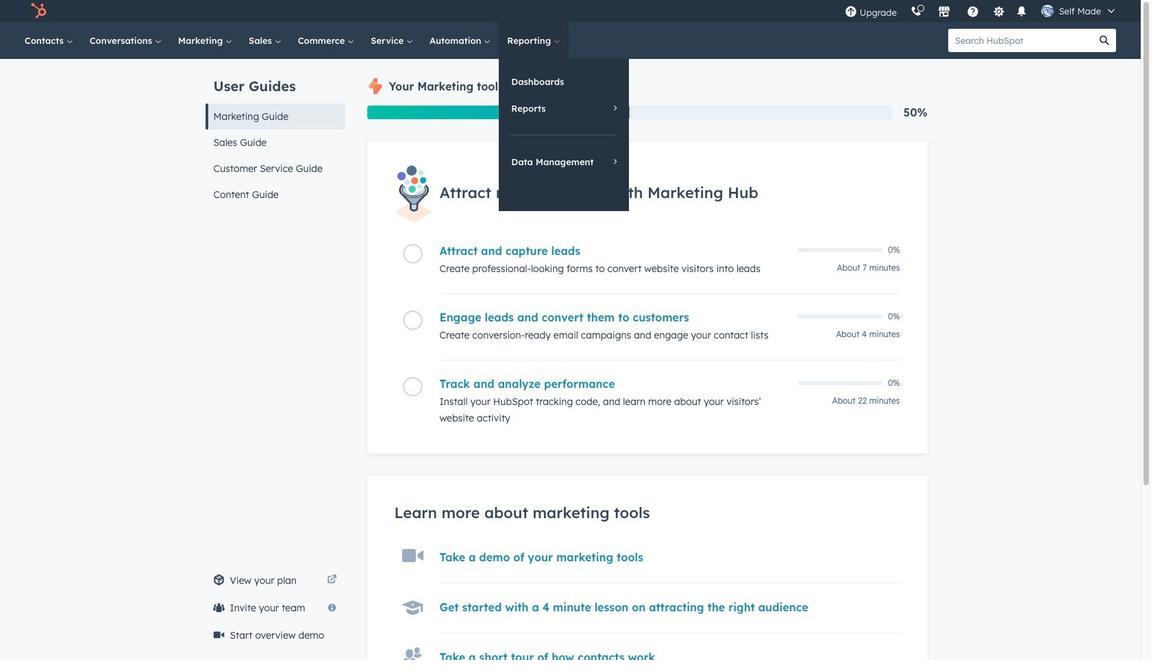 Task type: vqa. For each thing, say whether or not it's contained in the screenshot.
topmost Manage
no



Task type: describe. For each thing, give the bounding box(es) containing it.
marketplaces image
[[938, 6, 951, 19]]

ruby anderson image
[[1042, 5, 1054, 17]]

user guides element
[[205, 59, 345, 208]]

Search HubSpot search field
[[949, 29, 1094, 52]]

link opens in a new window image
[[327, 575, 337, 586]]



Task type: locate. For each thing, give the bounding box(es) containing it.
link opens in a new window image
[[327, 573, 337, 589]]

progress bar
[[367, 106, 630, 119]]

reporting menu
[[499, 59, 630, 211]]

menu
[[838, 0, 1125, 22]]



